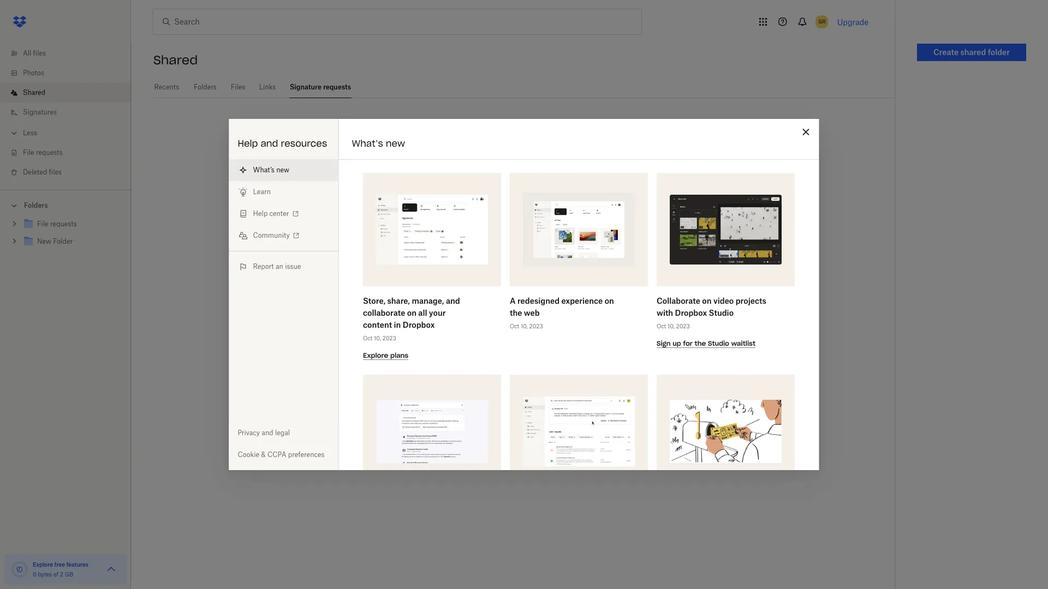 Task type: describe. For each thing, give the bounding box(es) containing it.
an
[[276, 263, 283, 271]]

store, share, manage, and collaborate on all your content in dropbox oct 10, 2023
[[363, 296, 460, 342]]

links
[[259, 83, 276, 91]]

studio inside collaborate on video projects with dropbox studio oct 10, 2023
[[709, 308, 734, 318]]

dash answer screen image
[[376, 400, 488, 463]]

on inside collaborate on video projects with dropbox studio oct 10, 2023
[[702, 296, 711, 306]]

collaborate
[[657, 296, 700, 306]]

upgrade link
[[837, 17, 869, 26]]

folders link
[[193, 76, 217, 97]]

what's new inside what's new button
[[253, 166, 289, 174]]

what's new button
[[229, 159, 338, 181]]

community link
[[229, 225, 338, 247]]

2
[[60, 572, 63, 578]]

community
[[253, 231, 290, 240]]

center
[[269, 210, 289, 218]]

photos
[[23, 69, 44, 77]]

folders button
[[0, 197, 131, 213]]

photos link
[[9, 63, 131, 83]]

shared inside shared list item
[[23, 88, 45, 97]]

all files link
[[9, 44, 131, 63]]

a redesigned experience on the web oct 10, 2023
[[510, 296, 614, 330]]

tab list containing recents
[[153, 76, 895, 98]]

recents link
[[153, 76, 180, 97]]

video
[[713, 296, 734, 306]]

of
[[53, 572, 58, 578]]

legal
[[275, 429, 290, 437]]

explore for explore plans
[[363, 352, 388, 360]]

redesigned
[[517, 296, 559, 306]]

here.
[[610, 163, 634, 174]]

and inside store, share, manage, and collaborate on all your content in dropbox oct 10, 2023
[[446, 296, 460, 306]]

explore plans
[[363, 352, 408, 360]]

file
[[23, 149, 34, 157]]

someone looking at a paper coupon image
[[670, 400, 782, 463]]

report an issue link
[[229, 256, 338, 278]]

when you request signatures, they'll appear here.
[[406, 163, 634, 174]]

appear
[[575, 163, 608, 174]]

oct inside store, share, manage, and collaborate on all your content in dropbox oct 10, 2023
[[363, 335, 372, 342]]

files for deleted files
[[49, 168, 62, 176]]

privacy and legal link
[[229, 423, 338, 444]]

create shared folder button
[[917, 44, 1026, 61]]

less
[[23, 129, 37, 137]]

cookie & ccpa preferences button
[[229, 444, 338, 466]]

file requests
[[23, 149, 63, 157]]

in
[[394, 320, 401, 330]]

signature requests link
[[289, 76, 352, 97]]

features
[[66, 562, 88, 568]]

recents
[[154, 83, 179, 91]]

2023 inside a redesigned experience on the web oct 10, 2023
[[529, 323, 543, 330]]

explore free features 0 bytes of 2 gb
[[33, 562, 88, 578]]

help for help and resources
[[238, 138, 258, 149]]

privacy
[[238, 429, 260, 437]]

signatures link
[[9, 103, 131, 122]]

create shared folder
[[934, 48, 1010, 57]]

files link
[[230, 76, 246, 97]]

what's inside button
[[253, 166, 275, 174]]

new inside button
[[276, 166, 289, 174]]

request
[[454, 163, 489, 174]]

bytes
[[38, 572, 52, 578]]

free
[[54, 562, 65, 568]]

0 vertical spatial what's new
[[352, 138, 405, 149]]

0 vertical spatial folders
[[194, 83, 217, 91]]

cookie
[[238, 451, 259, 459]]

0 vertical spatial what's
[[352, 138, 383, 149]]

help center link
[[229, 203, 338, 225]]

sign up for the studio waitlist
[[657, 340, 755, 348]]

illustration of an empty shelf image
[[438, 235, 602, 399]]

the all files section of dropbox image
[[523, 193, 635, 267]]

file requests link
[[9, 143, 131, 163]]

shared link
[[9, 83, 131, 103]]

a
[[510, 296, 515, 306]]

they'll
[[545, 163, 572, 174]]

sign
[[657, 340, 670, 348]]

help and resources dialog
[[229, 119, 819, 590]]

all
[[418, 308, 427, 318]]

web
[[524, 308, 539, 318]]

10, inside collaborate on video projects with dropbox studio oct 10, 2023
[[667, 323, 674, 330]]

on inside a redesigned experience on the web oct 10, 2023
[[604, 296, 614, 306]]

all
[[23, 49, 31, 57]]

files
[[231, 83, 245, 91]]

ccpa
[[268, 451, 286, 459]]

sign up for the studio waitlist link
[[657, 339, 755, 348]]

explore for explore free features 0 bytes of 2 gb
[[33, 562, 53, 568]]

waitlist
[[731, 340, 755, 348]]

cookie & ccpa preferences
[[238, 451, 325, 459]]

gb
[[65, 572, 73, 578]]

help for help center
[[253, 210, 268, 218]]

all files
[[23, 49, 46, 57]]



Task type: vqa. For each thing, say whether or not it's contained in the screenshot.
content
yes



Task type: locate. For each thing, give the bounding box(es) containing it.
and up what's new button on the top left of the page
[[261, 138, 278, 149]]

2023 inside store, share, manage, and collaborate on all your content in dropbox oct 10, 2023
[[382, 335, 396, 342]]

1 vertical spatial what's new
[[253, 166, 289, 174]]

files right deleted
[[49, 168, 62, 176]]

1 vertical spatial dropbox
[[403, 320, 435, 330]]

1 horizontal spatial on
[[604, 296, 614, 306]]

share,
[[387, 296, 410, 306]]

1 horizontal spatial new
[[386, 138, 405, 149]]

0 vertical spatial requests
[[323, 83, 351, 91]]

signatures
[[23, 108, 57, 116]]

on inside store, share, manage, and collaborate on all your content in dropbox oct 10, 2023
[[407, 308, 416, 318]]

plans
[[390, 352, 408, 360]]

signature requests
[[290, 83, 351, 91]]

with
[[657, 308, 673, 318]]

explore left plans
[[363, 352, 388, 360]]

up
[[673, 340, 681, 348]]

1 horizontal spatial the
[[695, 340, 706, 348]]

2023 down in
[[382, 335, 396, 342]]

10, down content
[[374, 335, 381, 342]]

1 horizontal spatial 10,
[[521, 323, 528, 330]]

dropbox down the collaborate
[[675, 308, 707, 318]]

on
[[604, 296, 614, 306], [702, 296, 711, 306], [407, 308, 416, 318]]

dropbox inside store, share, manage, and collaborate on all your content in dropbox oct 10, 2023
[[403, 320, 435, 330]]

resources
[[281, 138, 327, 149]]

explore up bytes
[[33, 562, 53, 568]]

0 vertical spatial and
[[261, 138, 278, 149]]

requests inside tab list
[[323, 83, 351, 91]]

0 vertical spatial shared
[[153, 52, 198, 68]]

1 horizontal spatial what's
[[352, 138, 383, 149]]

requests for signature requests
[[323, 83, 351, 91]]

1 horizontal spatial explore
[[363, 352, 388, 360]]

requests right the signature
[[323, 83, 351, 91]]

0 horizontal spatial explore
[[33, 562, 53, 568]]

oct inside collaborate on video projects with dropbox studio oct 10, 2023
[[657, 323, 666, 330]]

1 horizontal spatial dropbox
[[675, 308, 707, 318]]

folders left the files
[[194, 83, 217, 91]]

dropbox inside collaborate on video projects with dropbox studio oct 10, 2023
[[675, 308, 707, 318]]

deleted files link
[[9, 163, 131, 182]]

what's new
[[352, 138, 405, 149], [253, 166, 289, 174]]

what's
[[352, 138, 383, 149], [253, 166, 275, 174]]

1 vertical spatial explore
[[33, 562, 53, 568]]

0 horizontal spatial dropbox
[[403, 320, 435, 330]]

tab list
[[153, 76, 895, 98]]

folders inside button
[[24, 201, 48, 210]]

0 horizontal spatial 2023
[[382, 335, 396, 342]]

deleted files
[[23, 168, 62, 176]]

list
[[0, 37, 131, 190]]

folder
[[988, 48, 1010, 57]]

and for resources
[[261, 138, 278, 149]]

explore
[[363, 352, 388, 360], [33, 562, 53, 568]]

1 horizontal spatial folders
[[194, 83, 217, 91]]

collaborate on video projects with dropbox studio oct 10, 2023
[[657, 296, 766, 330]]

2023 inside collaborate on video projects with dropbox studio oct 10, 2023
[[676, 323, 690, 330]]

shared
[[961, 48, 986, 57]]

1 vertical spatial folders
[[24, 201, 48, 210]]

store,
[[363, 296, 385, 306]]

on right experience
[[604, 296, 614, 306]]

dropbox image
[[9, 11, 31, 33]]

and left legal
[[262, 429, 273, 437]]

on left the all
[[407, 308, 416, 318]]

1 vertical spatial shared
[[23, 88, 45, 97]]

1 horizontal spatial 2023
[[529, 323, 543, 330]]

1 horizontal spatial files
[[49, 168, 62, 176]]

folders down deleted
[[24, 201, 48, 210]]

shared down photos
[[23, 88, 45, 97]]

dropbox ai helps users search for files in their folders image
[[523, 397, 635, 467]]

1 vertical spatial studio
[[708, 340, 729, 348]]

issue
[[285, 263, 301, 271]]

dropbox down the all
[[403, 320, 435, 330]]

help and resources
[[238, 138, 327, 149]]

requests inside "link"
[[36, 149, 63, 157]]

studio down video
[[709, 308, 734, 318]]

the down a
[[510, 308, 522, 318]]

0 horizontal spatial shared
[[23, 88, 45, 97]]

help left center
[[253, 210, 268, 218]]

0 vertical spatial the
[[510, 308, 522, 318]]

and inside privacy and legal 'link'
[[262, 429, 273, 437]]

explore inside explore free features 0 bytes of 2 gb
[[33, 562, 53, 568]]

create
[[934, 48, 959, 57]]

oct down a
[[510, 323, 519, 330]]

files right all
[[33, 49, 46, 57]]

oct down content
[[363, 335, 372, 342]]

privacy and legal
[[238, 429, 290, 437]]

&
[[261, 451, 266, 459]]

oct
[[510, 323, 519, 330], [657, 323, 666, 330], [363, 335, 372, 342]]

1 horizontal spatial requests
[[323, 83, 351, 91]]

1 horizontal spatial oct
[[510, 323, 519, 330]]

quota usage element
[[11, 561, 28, 579]]

projects
[[736, 296, 766, 306]]

2 horizontal spatial 2023
[[676, 323, 690, 330]]

0 horizontal spatial the
[[510, 308, 522, 318]]

2 horizontal spatial oct
[[657, 323, 666, 330]]

collaborate
[[363, 308, 405, 318]]

experience
[[561, 296, 603, 306]]

oct down with
[[657, 323, 666, 330]]

links link
[[259, 76, 276, 97]]

10, down with
[[667, 323, 674, 330]]

group
[[0, 213, 131, 259]]

dropbox
[[675, 308, 707, 318], [403, 320, 435, 330]]

0 horizontal spatial what's
[[253, 166, 275, 174]]

0 vertical spatial help
[[238, 138, 258, 149]]

1 vertical spatial new
[[276, 166, 289, 174]]

2023 down "web" at the bottom of page
[[529, 323, 543, 330]]

the inside a redesigned experience on the web oct 10, 2023
[[510, 308, 522, 318]]

10, inside a redesigned experience on the web oct 10, 2023
[[521, 323, 528, 330]]

list containing all files
[[0, 37, 131, 190]]

shared list item
[[0, 83, 131, 103]]

2 horizontal spatial 10,
[[667, 323, 674, 330]]

0 vertical spatial files
[[33, 49, 46, 57]]

signature
[[290, 83, 322, 91]]

report an issue
[[253, 263, 301, 271]]

0 vertical spatial studio
[[709, 308, 734, 318]]

the entry point screen of dropbox sign image
[[376, 195, 488, 265]]

1 vertical spatial and
[[446, 296, 460, 306]]

0 vertical spatial dropbox
[[675, 308, 707, 318]]

upgrade
[[837, 17, 869, 26]]

and right manage,
[[446, 296, 460, 306]]

0 horizontal spatial requests
[[36, 149, 63, 157]]

learn
[[253, 188, 271, 196]]

0 horizontal spatial oct
[[363, 335, 372, 342]]

deleted
[[23, 168, 47, 176]]

explore inside "link"
[[363, 352, 388, 360]]

1 vertical spatial help
[[253, 210, 268, 218]]

0 vertical spatial explore
[[363, 352, 388, 360]]

you
[[435, 163, 451, 174]]

requests for file requests
[[36, 149, 63, 157]]

requests right the file
[[36, 149, 63, 157]]

1 vertical spatial the
[[695, 340, 706, 348]]

0 horizontal spatial new
[[276, 166, 289, 174]]

and for legal
[[262, 429, 273, 437]]

1 vertical spatial files
[[49, 168, 62, 176]]

2 horizontal spatial on
[[702, 296, 711, 306]]

10, down "web" at the bottom of page
[[521, 323, 528, 330]]

0 horizontal spatial on
[[407, 308, 416, 318]]

help center
[[253, 210, 289, 218]]

1 horizontal spatial what's new
[[352, 138, 405, 149]]

for
[[683, 340, 693, 348]]

files for all files
[[33, 49, 46, 57]]

help up what's new button on the top left of the page
[[238, 138, 258, 149]]

files
[[33, 49, 46, 57], [49, 168, 62, 176]]

1 vertical spatial what's
[[253, 166, 275, 174]]

on left video
[[702, 296, 711, 306]]

0
[[33, 572, 36, 578]]

0 horizontal spatial 10,
[[374, 335, 381, 342]]

1 vertical spatial requests
[[36, 149, 63, 157]]

studio left waitlist
[[708, 340, 729, 348]]

2023 up for
[[676, 323, 690, 330]]

with dropbox studio, users can collaborate on video projects image
[[670, 195, 782, 265]]

2 vertical spatial and
[[262, 429, 273, 437]]

report
[[253, 263, 274, 271]]

learn link
[[229, 181, 338, 203]]

new
[[386, 138, 405, 149], [276, 166, 289, 174]]

when
[[406, 163, 432, 174]]

folders
[[194, 83, 217, 91], [24, 201, 48, 210]]

less image
[[9, 128, 20, 139]]

explore plans link
[[363, 351, 408, 360]]

0 horizontal spatial what's new
[[253, 166, 289, 174]]

shared up recents link
[[153, 52, 198, 68]]

your
[[429, 308, 446, 318]]

manage,
[[412, 296, 444, 306]]

signatures,
[[492, 163, 543, 174]]

1 horizontal spatial shared
[[153, 52, 198, 68]]

oct inside a redesigned experience on the web oct 10, 2023
[[510, 323, 519, 330]]

10,
[[521, 323, 528, 330], [667, 323, 674, 330], [374, 335, 381, 342]]

and
[[261, 138, 278, 149], [446, 296, 460, 306], [262, 429, 273, 437]]

0 horizontal spatial files
[[33, 49, 46, 57]]

preferences
[[288, 451, 325, 459]]

10, inside store, share, manage, and collaborate on all your content in dropbox oct 10, 2023
[[374, 335, 381, 342]]

0 vertical spatial new
[[386, 138, 405, 149]]

0 horizontal spatial folders
[[24, 201, 48, 210]]

help
[[238, 138, 258, 149], [253, 210, 268, 218]]

the right for
[[695, 340, 706, 348]]



